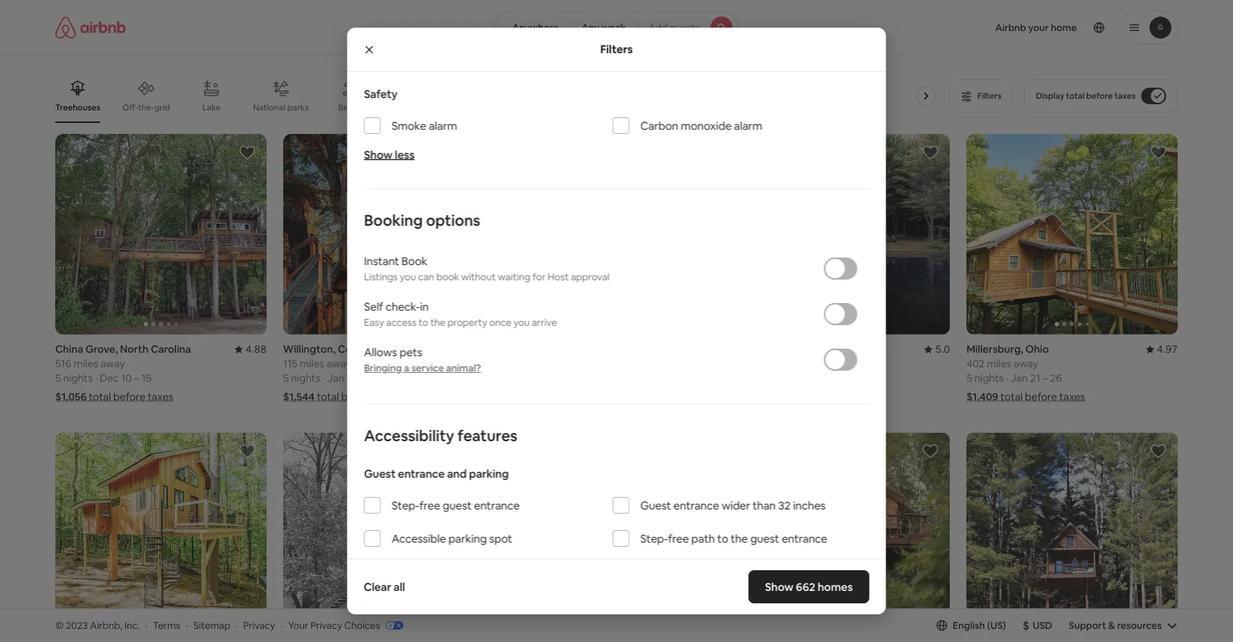 Task type: locate. For each thing, give the bounding box(es) containing it.
5 down 402
[[967, 372, 973, 385]]

away
[[101, 357, 125, 371], [327, 357, 351, 371], [1014, 357, 1039, 371]]

total inside willington, connecticut 115 miles away 5 nights · jan 3 – 8 $1,544 total before taxes
[[317, 390, 339, 404]]

less
[[395, 148, 414, 162]]

1 vertical spatial free
[[668, 532, 689, 546]]

32
[[778, 499, 791, 513]]

pets
[[399, 345, 422, 359]]

show map
[[585, 559, 632, 571]]

jan left 21 on the right bottom of page
[[1011, 372, 1028, 385]]

total right display
[[1067, 91, 1085, 101]]

1 vertical spatial guest
[[640, 499, 671, 513]]

2 horizontal spatial show
[[765, 580, 794, 594]]

alarm right the monoxide
[[734, 119, 762, 133]]

off-
[[122, 102, 138, 113]]

away up 21 on the right bottom of page
[[1014, 357, 1039, 371]]

3 – from the left
[[819, 372, 824, 385]]

show 662 homes
[[765, 580, 853, 594]]

29
[[827, 372, 838, 385]]

instant book listings you can book without waiting for host approval
[[364, 254, 609, 283]]

week
[[602, 21, 626, 34]]

0 horizontal spatial show
[[364, 148, 392, 162]]

waterbury, vermont
[[739, 343, 839, 356]]

nights up $1,056
[[63, 372, 93, 385]]

0 vertical spatial show
[[364, 148, 392, 162]]

safety
[[364, 87, 397, 101]]

– inside willington, connecticut 115 miles away 5 nights · jan 3 – 8 $1,544 total before taxes
[[355, 372, 360, 385]]

1 vertical spatial step-
[[640, 532, 668, 546]]

0 vertical spatial to
[[418, 317, 428, 329]]

away for 115
[[327, 357, 351, 371]]

$ usd
[[1023, 619, 1053, 633]]

0 horizontal spatial miles
[[74, 357, 98, 371]]

662
[[796, 580, 816, 594]]

1 – from the left
[[134, 372, 139, 385]]

show for show less
[[364, 148, 392, 162]]

1 miles from the left
[[74, 357, 98, 371]]

add to wishlist: china grove, north carolina image
[[239, 144, 256, 161]]

0 horizontal spatial free
[[419, 499, 440, 513]]

before down the 3
[[341, 390, 374, 404]]

None search field
[[495, 11, 739, 44]]

step-
[[392, 499, 419, 513], [640, 532, 668, 546]]

show 662 homes link
[[749, 571, 870, 604]]

· right terms
[[186, 620, 188, 632]]

2 horizontal spatial away
[[1014, 357, 1039, 371]]

group containing off-the-grid
[[55, 69, 943, 123]]

book
[[401, 254, 427, 268]]

nights up $1,544 at the left of page
[[291, 372, 321, 385]]

1 horizontal spatial 5
[[283, 372, 289, 385]]

show less button
[[364, 148, 414, 162]]

privacy left your
[[244, 620, 275, 632]]

1 vertical spatial parking
[[448, 532, 487, 546]]

1 alarm from the left
[[429, 119, 457, 133]]

miles inside china grove, north carolina 516 miles away 5 nights · dec 10 – 15 $1,056 total before taxes
[[74, 357, 98, 371]]

away up dec
[[101, 357, 125, 371]]

step- up show map button
[[640, 532, 668, 546]]

free down guest entrance and parking
[[419, 499, 440, 513]]

– right 21 on the right bottom of page
[[1043, 372, 1048, 385]]

you
[[400, 271, 416, 283], [513, 317, 530, 329]]

nights for 402
[[975, 372, 1004, 385]]

show left map
[[585, 559, 610, 571]]

self
[[364, 300, 383, 314]]

· left dec
[[95, 372, 97, 385]]

3 miles from the left
[[987, 357, 1012, 371]]

total right $1,409
[[1001, 390, 1023, 404]]

0 horizontal spatial nights
[[63, 372, 93, 385]]

0 horizontal spatial 5
[[55, 372, 61, 385]]

2 5 from the left
[[283, 372, 289, 385]]

privacy right your
[[311, 620, 342, 632]]

away inside millersburg, ohio 402 miles away 5 nights · jan 21 – 26 $1,409 total before taxes
[[1014, 357, 1039, 371]]

0 vertical spatial step-
[[392, 499, 419, 513]]

2 horizontal spatial miles
[[987, 357, 1012, 371]]

5 inside china grove, north carolina 516 miles away 5 nights · dec 10 – 15 $1,056 total before taxes
[[55, 372, 61, 385]]

usd
[[1033, 620, 1053, 632]]

may 24 – 29
[[783, 372, 838, 385]]

than
[[753, 499, 776, 513]]

2 jan from the left
[[1011, 372, 1028, 385]]

1 jan from the left
[[328, 372, 345, 385]]

guest down than
[[750, 532, 779, 546]]

smoke
[[392, 119, 426, 133]]

once
[[489, 317, 511, 329]]

nights inside millersburg, ohio 402 miles away 5 nights · jan 21 – 26 $1,409 total before taxes
[[975, 372, 1004, 385]]

– inside china grove, north carolina 516 miles away 5 nights · dec 10 – 15 $1,056 total before taxes
[[134, 372, 139, 385]]

homes
[[818, 580, 853, 594]]

total inside china grove, north carolina 516 miles away 5 nights · dec 10 – 15 $1,056 total before taxes
[[89, 390, 111, 404]]

show for show map
[[585, 559, 610, 571]]

0 horizontal spatial guest
[[443, 499, 472, 513]]

· left 21 on the right bottom of page
[[1007, 372, 1009, 385]]

1 horizontal spatial step-
[[640, 532, 668, 546]]

miles inside millersburg, ohio 402 miles away 5 nights · jan 21 – 26 $1,409 total before taxes
[[987, 357, 1012, 371]]

show less
[[364, 148, 414, 162]]

miles down willington,
[[300, 357, 324, 371]]

1 horizontal spatial free
[[668, 532, 689, 546]]

0 vertical spatial the
[[430, 317, 445, 329]]

nights for 115
[[291, 372, 321, 385]]

2 privacy from the left
[[311, 620, 342, 632]]

1 horizontal spatial guest
[[750, 532, 779, 546]]

– right the 3
[[355, 372, 360, 385]]

1 away from the left
[[101, 357, 125, 371]]

24
[[805, 372, 817, 385]]

miles down millersburg,
[[987, 357, 1012, 371]]

show inside button
[[585, 559, 610, 571]]

to inside the self check-in easy access to the property once you arrive
[[418, 317, 428, 329]]

show left 662
[[765, 580, 794, 594]]

5 inside willington, connecticut 115 miles away 5 nights · jan 3 – 8 $1,544 total before taxes
[[283, 372, 289, 385]]

any
[[582, 21, 600, 34]]

guest
[[364, 467, 395, 481], [640, 499, 671, 513]]

waterbury,
[[739, 343, 793, 356]]

the down wider
[[731, 532, 748, 546]]

ohio
[[1026, 343, 1049, 356]]

step- up accessible
[[392, 499, 419, 513]]

the left property
[[430, 317, 445, 329]]

guest for guest entrance and parking
[[364, 467, 395, 481]]

accessibility features
[[364, 426, 517, 446]]

4.97
[[1157, 343, 1178, 356]]

none search field containing anywhere
[[495, 11, 739, 44]]

you down book
[[400, 271, 416, 283]]

0 horizontal spatial guest
[[364, 467, 395, 481]]

1 horizontal spatial privacy
[[311, 620, 342, 632]]

total down dec
[[89, 390, 111, 404]]

0 horizontal spatial away
[[101, 357, 125, 371]]

2 miles from the left
[[300, 357, 324, 371]]

add to wishlist: bridgewater, virginia image
[[1151, 443, 1167, 460]]

jan inside willington, connecticut 115 miles away 5 nights · jan 3 – 8 $1,544 total before taxes
[[328, 372, 345, 385]]

4 – from the left
[[1043, 372, 1048, 385]]

1 horizontal spatial jan
[[1011, 372, 1028, 385]]

2 horizontal spatial nights
[[975, 372, 1004, 385]]

before right display
[[1087, 91, 1113, 101]]

total
[[1067, 91, 1085, 101], [89, 390, 111, 404], [317, 390, 339, 404], [1001, 390, 1023, 404]]

1 horizontal spatial miles
[[300, 357, 324, 371]]

2 vertical spatial show
[[765, 580, 794, 594]]

clear all
[[364, 580, 405, 594]]

3 5 from the left
[[967, 372, 973, 385]]

carbon
[[640, 119, 678, 133]]

1 horizontal spatial show
[[585, 559, 610, 571]]

you inside the self check-in easy access to the property once you arrive
[[513, 317, 530, 329]]

for
[[532, 271, 545, 283]]

0 horizontal spatial the
[[430, 317, 445, 329]]

0 vertical spatial you
[[400, 271, 416, 283]]

1 vertical spatial the
[[731, 532, 748, 546]]

3 nights from the left
[[975, 372, 1004, 385]]

national parks
[[253, 102, 309, 113]]

add
[[649, 21, 668, 34]]

nights inside willington, connecticut 115 miles away 5 nights · jan 3 – 8 $1,544 total before taxes
[[291, 372, 321, 385]]

1 vertical spatial you
[[513, 317, 530, 329]]

1 vertical spatial guest
[[750, 532, 779, 546]]

1 horizontal spatial you
[[513, 317, 530, 329]]

jan
[[328, 372, 345, 385], [1011, 372, 1028, 385]]

1 vertical spatial show
[[585, 559, 610, 571]]

jan for 21
[[1011, 372, 1028, 385]]

2 horizontal spatial 5
[[967, 372, 973, 385]]

display
[[1036, 91, 1065, 101]]

away inside willington, connecticut 115 miles away 5 nights · jan 3 – 8 $1,544 total before taxes
[[327, 357, 351, 371]]

– left 15
[[134, 372, 139, 385]]

accessible parking spot
[[392, 532, 512, 546]]

nights up $1,409
[[975, 372, 1004, 385]]

– right 24
[[819, 372, 824, 385]]

0 vertical spatial free
[[419, 499, 440, 513]]

before inside china grove, north carolina 516 miles away 5 nights · dec 10 – 15 $1,056 total before taxes
[[113, 390, 145, 404]]

5 down 115
[[283, 372, 289, 385]]

and
[[447, 467, 467, 481]]

parking left the spot
[[448, 532, 487, 546]]

nights
[[63, 372, 93, 385], [291, 372, 321, 385], [975, 372, 1004, 385]]

· inside china grove, north carolina 516 miles away 5 nights · dec 10 – 15 $1,056 total before taxes
[[95, 372, 97, 385]]

to right path at the right bottom of page
[[717, 532, 728, 546]]

0 vertical spatial guest
[[364, 467, 395, 481]]

step- for step-free path to the guest entrance
[[640, 532, 668, 546]]

all
[[394, 580, 405, 594]]

0 horizontal spatial to
[[418, 317, 428, 329]]

entrance down inches
[[782, 532, 827, 546]]

total right $1,544 at the left of page
[[317, 390, 339, 404]]

english
[[953, 620, 985, 632]]

· left the privacy link
[[236, 620, 238, 632]]

guest down the and
[[443, 499, 472, 513]]

0 horizontal spatial you
[[400, 271, 416, 283]]

guests
[[670, 21, 700, 34]]

grove,
[[85, 343, 118, 356]]

1 horizontal spatial to
[[717, 532, 728, 546]]

1 nights from the left
[[63, 372, 93, 385]]

path
[[691, 532, 715, 546]]

5 inside millersburg, ohio 402 miles away 5 nights · jan 21 – 26 $1,409 total before taxes
[[967, 372, 973, 385]]

2 – from the left
[[355, 372, 360, 385]]

·
[[95, 372, 97, 385], [323, 372, 325, 385], [1007, 372, 1009, 385], [145, 620, 148, 632], [186, 620, 188, 632], [236, 620, 238, 632], [281, 620, 283, 632]]

before down 21 on the right bottom of page
[[1025, 390, 1058, 404]]

support
[[1069, 620, 1107, 632]]

1 horizontal spatial guest
[[640, 499, 671, 513]]

total inside millersburg, ohio 402 miles away 5 nights · jan 21 – 26 $1,409 total before taxes
[[1001, 390, 1023, 404]]

approval
[[571, 271, 609, 283]]

0 horizontal spatial privacy
[[244, 620, 275, 632]]

alarm right the "smoke"
[[429, 119, 457, 133]]

allows pets bringing a service animal?
[[364, 345, 481, 375]]

add to wishlist: saint johnsbury, vermont image
[[923, 443, 939, 460]]

taxes inside millersburg, ohio 402 miles away 5 nights · jan 21 – 26 $1,409 total before taxes
[[1060, 390, 1086, 404]]

0 horizontal spatial alarm
[[429, 119, 457, 133]]

before
[[1087, 91, 1113, 101], [113, 390, 145, 404], [341, 390, 374, 404], [1025, 390, 1058, 404]]

before down 10
[[113, 390, 145, 404]]

the
[[430, 317, 445, 329], [731, 532, 748, 546]]

spot
[[489, 532, 512, 546]]

show for show 662 homes
[[765, 580, 794, 594]]

jan left the 3
[[328, 372, 345, 385]]

group
[[55, 69, 943, 123], [55, 134, 267, 335], [283, 134, 495, 335], [511, 134, 722, 335], [739, 134, 950, 335], [967, 134, 1178, 335], [55, 433, 267, 634], [283, 433, 495, 634], [511, 433, 722, 634], [739, 433, 950, 634], [967, 433, 1178, 634]]

off-the-grid
[[122, 102, 170, 113]]

show left less
[[364, 148, 392, 162]]

jan for 3
[[328, 372, 345, 385]]

terms link
[[153, 620, 180, 632]]

0 horizontal spatial jan
[[328, 372, 345, 385]]

display total before taxes
[[1036, 91, 1136, 101]]

guest
[[443, 499, 472, 513], [750, 532, 779, 546]]

jan inside millersburg, ohio 402 miles away 5 nights · jan 21 – 26 $1,409 total before taxes
[[1011, 372, 1028, 385]]

parking right the and
[[469, 467, 509, 481]]

1 horizontal spatial nights
[[291, 372, 321, 385]]

to down in
[[418, 317, 428, 329]]

miles inside willington, connecticut 115 miles away 5 nights · jan 3 – 8 $1,544 total before taxes
[[300, 357, 324, 371]]

1 5 from the left
[[55, 372, 61, 385]]

0 vertical spatial parking
[[469, 467, 509, 481]]

1 horizontal spatial away
[[327, 357, 351, 371]]

· left the 3
[[323, 372, 325, 385]]

add to wishlist: waterbury, vermont image
[[923, 144, 939, 161]]

26
[[1050, 372, 1062, 385]]

– inside millersburg, ohio 402 miles away 5 nights · jan 21 – 26 $1,409 total before taxes
[[1043, 372, 1048, 385]]

free left path at the right bottom of page
[[668, 532, 689, 546]]

2 away from the left
[[327, 357, 351, 371]]

host
[[548, 271, 569, 283]]

clear all button
[[357, 574, 412, 601]]

5 down 516
[[55, 372, 61, 385]]

you right once
[[513, 317, 530, 329]]

airbnb,
[[90, 620, 122, 632]]

away up the 3
[[327, 357, 351, 371]]

3 away from the left
[[1014, 357, 1039, 371]]

miles down grove,
[[74, 357, 98, 371]]

1 horizontal spatial alarm
[[734, 119, 762, 133]]

2 nights from the left
[[291, 372, 321, 385]]

lake
[[202, 102, 221, 113]]

0 horizontal spatial step-
[[392, 499, 419, 513]]

listings
[[364, 271, 398, 283]]

free for path
[[668, 532, 689, 546]]

grid
[[154, 102, 170, 113]]

4.88
[[246, 343, 267, 356]]



Task type: describe. For each thing, give the bounding box(es) containing it.
english (us) button
[[937, 620, 1007, 632]]

wider
[[722, 499, 750, 513]]

can
[[418, 271, 434, 283]]

profile element
[[755, 0, 1178, 55]]

terms · sitemap · privacy ·
[[153, 620, 283, 632]]

vermont
[[796, 343, 839, 356]]

a
[[404, 362, 409, 375]]

$
[[1023, 619, 1030, 633]]

taxes inside willington, connecticut 115 miles away 5 nights · jan 3 – 8 $1,544 total before taxes
[[376, 390, 402, 404]]

animal?
[[446, 362, 481, 375]]

arrive
[[532, 317, 557, 329]]

free for guest
[[419, 499, 440, 513]]

privacy link
[[244, 620, 275, 632]]

smoke alarm
[[392, 119, 457, 133]]

5.0 out of 5 average rating image
[[925, 343, 950, 356]]

terms
[[153, 620, 180, 632]]

1 vertical spatial to
[[717, 532, 728, 546]]

china grove, north carolina 516 miles away 5 nights · dec 10 – 15 $1,056 total before taxes
[[55, 343, 191, 404]]

without
[[461, 271, 496, 283]]

self check-in easy access to the property once you arrive
[[364, 300, 557, 329]]

entrance up path at the right bottom of page
[[674, 499, 719, 513]]

filters dialog
[[347, 0, 886, 615]]

· left your
[[281, 620, 283, 632]]

millersburg, ohio 402 miles away 5 nights · jan 21 – 26 $1,409 total before taxes
[[967, 343, 1086, 404]]

parks
[[287, 102, 309, 113]]

sitemap link
[[194, 620, 230, 632]]

· inside willington, connecticut 115 miles away 5 nights · jan 3 – 8 $1,544 total before taxes
[[323, 372, 325, 385]]

privacy inside your privacy choices link
[[311, 620, 342, 632]]

play
[[915, 102, 931, 113]]

bringing a service animal? button
[[364, 362, 481, 375]]

support & resources button
[[1069, 620, 1178, 632]]

· right inc.
[[145, 620, 148, 632]]

1 privacy from the left
[[244, 620, 275, 632]]

21
[[1031, 372, 1041, 385]]

5 for 115
[[283, 372, 289, 385]]

before inside willington, connecticut 115 miles away 5 nights · jan 3 – 8 $1,544 total before taxes
[[341, 390, 374, 404]]

step-free guest entrance
[[392, 499, 520, 513]]

(us)
[[988, 620, 1007, 632]]

you inside the instant book listings you can book without waiting for host approval
[[400, 271, 416, 283]]

your
[[288, 620, 308, 632]]

access
[[386, 317, 416, 329]]

china
[[55, 343, 83, 356]]

anywhere
[[512, 21, 559, 34]]

add to wishlist: sanford, maine image
[[239, 443, 256, 460]]

away inside china grove, north carolina 516 miles away 5 nights · dec 10 – 15 $1,056 total before taxes
[[101, 357, 125, 371]]

before inside millersburg, ohio 402 miles away 5 nights · jan 21 – 26 $1,409 total before taxes
[[1025, 390, 1058, 404]]

options
[[426, 210, 480, 230]]

miles for 115
[[300, 357, 324, 371]]

check-
[[385, 300, 420, 314]]

add to wishlist: millersburg, ohio image
[[1151, 144, 1167, 161]]

inches
[[793, 499, 826, 513]]

step-free path to the guest entrance
[[640, 532, 827, 546]]

allows
[[364, 345, 397, 359]]

millersburg,
[[967, 343, 1024, 356]]

guest entrance wider than 32 inches
[[640, 499, 826, 513]]

4.97 out of 5 average rating image
[[1146, 343, 1178, 356]]

2 alarm from the left
[[734, 119, 762, 133]]

516
[[55, 357, 71, 371]]

· inside millersburg, ohio 402 miles away 5 nights · jan 21 – 26 $1,409 total before taxes
[[1007, 372, 1009, 385]]

carbon monoxide alarm
[[640, 119, 762, 133]]

$1,544
[[283, 390, 315, 404]]

instant
[[364, 254, 399, 268]]

$1,056
[[55, 390, 87, 404]]

accessible
[[392, 532, 446, 546]]

property
[[447, 317, 487, 329]]

treehouses
[[55, 102, 100, 113]]

5 for 402
[[967, 372, 973, 385]]

step- for step-free guest entrance
[[392, 499, 419, 513]]

10
[[121, 372, 132, 385]]

nights inside china grove, north carolina 516 miles away 5 nights · dec 10 – 15 $1,056 total before taxes
[[63, 372, 93, 385]]

national
[[253, 102, 286, 113]]

inc.
[[124, 620, 140, 632]]

any week button
[[570, 11, 638, 44]]

map
[[612, 559, 632, 571]]

may
[[783, 372, 803, 385]]

beach
[[338, 102, 362, 113]]

carolina
[[151, 343, 191, 356]]

© 2023 airbnb, inc. ·
[[55, 620, 148, 632]]

bringing
[[364, 362, 402, 375]]

monoxide
[[681, 119, 732, 133]]

north
[[120, 343, 149, 356]]

anywhere button
[[495, 11, 571, 44]]

0 vertical spatial guest
[[443, 499, 472, 513]]

add guests button
[[637, 11, 739, 44]]

accessibility
[[364, 426, 454, 446]]

1 horizontal spatial the
[[731, 532, 748, 546]]

the inside the self check-in easy access to the property once you arrive
[[430, 317, 445, 329]]

4.88 out of 5 average rating image
[[235, 343, 267, 356]]

&
[[1109, 620, 1116, 632]]

entrance up the spot
[[474, 499, 520, 513]]

miles for 402
[[987, 357, 1012, 371]]

features
[[457, 426, 517, 446]]

filters
[[601, 42, 633, 56]]

taxes inside china grove, north carolina 516 miles away 5 nights · dec 10 – 15 $1,056 total before taxes
[[148, 390, 173, 404]]

show map button
[[571, 548, 663, 582]]

add guests
[[649, 21, 700, 34]]

5.0
[[936, 343, 950, 356]]

guest for guest entrance wider than 32 inches
[[640, 499, 671, 513]]

waiting
[[498, 271, 530, 283]]

2023
[[66, 620, 88, 632]]

clear
[[364, 580, 391, 594]]

entrance left the and
[[398, 467, 445, 481]]

3
[[347, 372, 353, 385]]

away for 402
[[1014, 357, 1039, 371]]

willington, connecticut 115 miles away 5 nights · jan 3 – 8 $1,544 total before taxes
[[283, 343, 402, 404]]

english (us)
[[953, 620, 1007, 632]]



Task type: vqa. For each thing, say whether or not it's contained in the screenshot.
'Display'
yes



